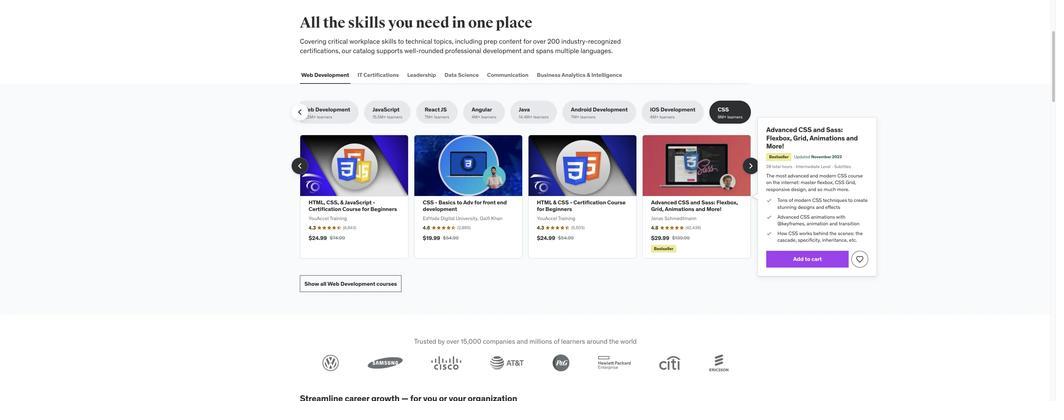Task type: locate. For each thing, give the bounding box(es) containing it.
0 vertical spatial advanced css and sass: flexbox, grid, animations and more! link
[[767, 126, 859, 150]]

4m+ inside ios development 4m+ learners
[[650, 114, 659, 120]]

1 vertical spatial of
[[554, 337, 560, 346]]

to inside css - basics to adv for front end development
[[457, 199, 463, 206]]

1 vertical spatial skills
[[382, 37, 397, 45]]

css right html
[[558, 199, 569, 206]]

0 horizontal spatial bestseller
[[654, 246, 674, 251]]

most
[[776, 172, 787, 179]]

1 beginners from the left
[[371, 205, 397, 212]]

0 horizontal spatial certification
[[309, 205, 341, 212]]

1 - from the left
[[373, 199, 375, 206]]

react
[[425, 106, 440, 113]]

industry-
[[562, 37, 589, 45]]

28 total hours
[[767, 164, 793, 169]]

4m+ down ios
[[650, 114, 659, 120]]

1 horizontal spatial certification
[[574, 199, 606, 206]]

css up "9m+"
[[718, 106, 729, 113]]

7m+ down android
[[571, 114, 580, 120]]

advanced css and sass: flexbox, grid, animations and more! link up schmedtmann
[[652, 199, 738, 212]]

2 xsmall image from the top
[[767, 230, 772, 237]]

javascript up 15.5m+
[[373, 106, 400, 113]]

more! inside advanced css and sass: flexbox, grid, animations and more!
[[767, 142, 785, 150]]

2 - from the left
[[435, 199, 438, 206]]

0 horizontal spatial more!
[[707, 205, 722, 212]]

to inside button
[[805, 256, 811, 263]]

0 horizontal spatial &
[[340, 199, 344, 206]]

1 horizontal spatial -
[[435, 199, 438, 206]]

advanced css and sass: flexbox, grid, animations and more! link up updated november 2023
[[767, 126, 859, 150]]

to left create
[[849, 197, 853, 203]]

advanced css and sass: flexbox, grid, animations and more!
[[767, 126, 859, 150]]

of up stunning
[[789, 197, 794, 203]]

and up master on the top
[[811, 172, 819, 179]]

topics,
[[434, 37, 454, 45]]

advanced for advanced css and sass: flexbox, grid, animations and more!
[[767, 126, 798, 134]]

css up cascade,
[[789, 230, 799, 236]]

business
[[537, 71, 561, 78]]

responsive
[[767, 186, 791, 192]]

& inside html & css - certification course for beginners
[[553, 199, 557, 206]]

sass: for advanced css and sass: flexbox, grid, animations and more! jonas schmedtmann
[[702, 199, 716, 206]]

javascript right css,
[[345, 199, 372, 206]]

2 horizontal spatial -
[[570, 199, 573, 206]]

carousel element
[[292, 135, 760, 259]]

1 horizontal spatial advanced css and sass: flexbox, grid, animations and more! link
[[767, 126, 859, 150]]

7m+ inside android development 7m+ learners
[[571, 114, 580, 120]]

xsmall image left tons
[[767, 197, 772, 204]]

advanced css and sass: flexbox, grid, animations and more! link for (42,436)
[[652, 199, 738, 212]]

advanced inside advanced css and sass: flexbox, grid, animations and more! jonas schmedtmann
[[652, 199, 677, 206]]

1 vertical spatial development
[[423, 205, 457, 212]]

bestseller
[[770, 154, 789, 159], [654, 246, 674, 251]]

development inside "covering critical workplace skills to technical topics, including prep content for over 200 industry-recognized certifications, our catalog supports well-rounded professional development and spans multiple languages."
[[483, 46, 522, 55]]

development for ios development 4m+ learners
[[661, 106, 696, 113]]

0 vertical spatial grid,
[[794, 134, 809, 142]]

flexbox, inside advanced css and sass: flexbox, grid, animations and more!
[[767, 134, 792, 142]]

advanced
[[788, 172, 809, 179]]

development inside web development 12.2m+ learners
[[316, 106, 350, 113]]

1 horizontal spatial beginners
[[546, 205, 572, 212]]

advanced up the @keyframes,
[[778, 214, 800, 220]]

2 vertical spatial grid,
[[652, 205, 664, 212]]

development for android development 7m+ learners
[[593, 106, 628, 113]]

0 horizontal spatial advanced css and sass: flexbox, grid, animations and more! link
[[652, 199, 738, 212]]

1 horizontal spatial animations
[[810, 134, 845, 142]]

our
[[342, 46, 352, 55]]

1 horizontal spatial flexbox,
[[767, 134, 792, 142]]

more!
[[767, 142, 785, 150], [707, 205, 722, 212]]

css down 'subtitles'
[[838, 172, 848, 179]]

1 vertical spatial more!
[[707, 205, 722, 212]]

business analytics & intelligence
[[537, 71, 623, 78]]

over up spans
[[533, 37, 546, 45]]

7m+ for react js
[[425, 114, 433, 120]]

of inside tons of modern css techniques to create stunning designs and effects
[[789, 197, 794, 203]]

0 vertical spatial flexbox,
[[767, 134, 792, 142]]

grid, down the course
[[846, 179, 857, 186]]

subtitles
[[835, 164, 852, 169]]

modern inside tons of modern css techniques to create stunning designs and effects
[[795, 197, 812, 203]]

0 horizontal spatial of
[[554, 337, 560, 346]]

flexbox, for advanced css and sass: flexbox, grid, animations and more! jonas schmedtmann
[[717, 199, 738, 206]]

certification inside html, css, & javascript - certification course for beginners
[[309, 205, 341, 212]]

0 vertical spatial bestseller
[[770, 154, 789, 159]]

xsmall image left the how at right
[[767, 230, 772, 237]]

xsmall image
[[767, 197, 772, 204], [767, 230, 772, 237]]

1 vertical spatial web
[[303, 106, 314, 113]]

development down the content on the left
[[483, 46, 522, 55]]

javascript 15.5m+ learners
[[373, 106, 403, 120]]

css down 'so'
[[813, 197, 822, 203]]

0 vertical spatial more!
[[767, 142, 785, 150]]

data science
[[445, 71, 479, 78]]

1 horizontal spatial course
[[608, 199, 626, 206]]

2 horizontal spatial grid,
[[846, 179, 857, 186]]

1 horizontal spatial development
[[483, 46, 522, 55]]

0 horizontal spatial flexbox,
[[717, 199, 738, 206]]

development inside button
[[315, 71, 349, 78]]

& right analytics
[[587, 71, 591, 78]]

beginners inside html & css - certification course for beginners
[[546, 205, 572, 212]]

advanced inside advanced css and sass: flexbox, grid, animations and more!
[[767, 126, 798, 134]]

development left the adv
[[423, 205, 457, 212]]

html & css - certification course for beginners
[[537, 199, 626, 212]]

grid, inside advanced css and sass: flexbox, grid, animations and more!
[[794, 134, 809, 142]]

works
[[800, 230, 813, 236]]

advanced inside advanced css animations with @keyframes, animation and transition
[[778, 214, 800, 220]]

- inside css - basics to adv for front end development
[[435, 199, 438, 206]]

animations inside advanced css and sass: flexbox, grid, animations and more! jonas schmedtmann
[[665, 205, 695, 212]]

1 vertical spatial advanced
[[652, 199, 677, 206]]

html
[[537, 199, 552, 206]]

to up supports
[[398, 37, 404, 45]]

the up responsive
[[773, 179, 781, 186]]

javascript inside javascript 15.5m+ learners
[[373, 106, 400, 113]]

learners inside android development 7m+ learners
[[581, 114, 596, 120]]

0 horizontal spatial 4m+
[[472, 114, 481, 120]]

css left basics
[[423, 199, 434, 206]]

more! for advanced css and sass: flexbox, grid, animations and more!
[[767, 142, 785, 150]]

1 vertical spatial flexbox,
[[717, 199, 738, 206]]

1 horizontal spatial 7m+
[[571, 114, 580, 120]]

flexbox,
[[767, 134, 792, 142], [717, 199, 738, 206]]

0 horizontal spatial javascript
[[345, 199, 372, 206]]

animations inside advanced css and sass: flexbox, grid, animations and more!
[[810, 134, 845, 142]]

sass: inside advanced css and sass: flexbox, grid, animations and more! jonas schmedtmann
[[702, 199, 716, 206]]

scenes:
[[838, 230, 855, 236]]

0 horizontal spatial sass:
[[702, 199, 716, 206]]

and inside advanced css animations with @keyframes, animation and transition
[[830, 221, 838, 227]]

css inside css - basics to adv for front end development
[[423, 199, 434, 206]]

updated
[[795, 154, 811, 159]]

and down with
[[830, 221, 838, 227]]

much
[[824, 186, 836, 192]]

etc.
[[850, 237, 858, 243]]

course
[[608, 199, 626, 206], [343, 205, 361, 212]]

bestseller down $29.99 on the right of page
[[654, 246, 674, 251]]

0 vertical spatial animations
[[810, 134, 845, 142]]

1 vertical spatial modern
[[795, 197, 812, 203]]

animations up the november
[[810, 134, 845, 142]]

1 horizontal spatial 4m+
[[650, 114, 659, 120]]

development up 12.2m+
[[316, 106, 350, 113]]

200
[[548, 37, 560, 45]]

skills
[[348, 14, 386, 32], [382, 37, 397, 45]]

7m+ down react
[[425, 114, 433, 120]]

tons
[[778, 197, 788, 203]]

28
[[767, 164, 772, 169]]

0 horizontal spatial grid,
[[652, 205, 664, 212]]

3 - from the left
[[570, 199, 573, 206]]

sass: inside advanced css and sass: flexbox, grid, animations and more!
[[827, 126, 843, 134]]

front
[[483, 199, 496, 206]]

beginners
[[371, 205, 397, 212], [546, 205, 572, 212]]

and up schmedtmann
[[691, 199, 701, 206]]

1 horizontal spatial of
[[789, 197, 794, 203]]

0 horizontal spatial course
[[343, 205, 361, 212]]

1 horizontal spatial bestseller
[[770, 154, 789, 159]]

2 vertical spatial advanced
[[778, 214, 800, 220]]

2 horizontal spatial &
[[587, 71, 591, 78]]

the most advanced and modern css course on the internet: master flexbox, css grid, responsive design, and so much more.
[[767, 172, 864, 192]]

1 horizontal spatial javascript
[[373, 106, 400, 113]]

grid, inside advanced css and sass: flexbox, grid, animations and more! jonas schmedtmann
[[652, 205, 664, 212]]

7m+ inside react js 7m+ learners
[[425, 114, 433, 120]]

more! inside advanced css and sass: flexbox, grid, animations and more! jonas schmedtmann
[[707, 205, 722, 212]]

the
[[323, 14, 345, 32], [773, 179, 781, 186], [830, 230, 837, 236], [856, 230, 863, 236], [609, 337, 619, 346]]

1 horizontal spatial grid,
[[794, 134, 809, 142]]

modern up flexbox,
[[820, 172, 837, 179]]

content
[[499, 37, 522, 45]]

certifications
[[364, 71, 399, 78]]

angular
[[472, 106, 492, 113]]

to left cart
[[805, 256, 811, 263]]

java 14.4m+ learners
[[519, 106, 549, 120]]

over inside "covering critical workplace skills to technical topics, including prep content for over 200 industry-recognized certifications, our catalog supports well-rounded professional development and spans multiple languages."
[[533, 37, 546, 45]]

1 horizontal spatial over
[[533, 37, 546, 45]]

0 horizontal spatial development
[[423, 205, 457, 212]]

and up updated november 2023
[[814, 126, 825, 134]]

languages.
[[581, 46, 613, 55]]

web inside button
[[301, 71, 313, 78]]

catalog
[[353, 46, 375, 55]]

advanced up updated
[[767, 126, 798, 134]]

0 horizontal spatial beginners
[[371, 205, 397, 212]]

to
[[398, 37, 404, 45], [849, 197, 853, 203], [457, 199, 463, 206], [805, 256, 811, 263]]

& inside button
[[587, 71, 591, 78]]

modern up designs
[[795, 197, 812, 203]]

skills up workplace
[[348, 14, 386, 32]]

animations for advanced css and sass: flexbox, grid, animations and more! jonas schmedtmann
[[665, 205, 695, 212]]

1 horizontal spatial modern
[[820, 172, 837, 179]]

over right 'by'
[[447, 337, 459, 346]]

advanced for advanced css animations with @keyframes, animation and transition
[[778, 214, 800, 220]]

& right css,
[[340, 199, 344, 206]]

to inside "covering critical workplace skills to technical topics, including prep content for over 200 industry-recognized certifications, our catalog supports well-rounded professional development and spans multiple languages."
[[398, 37, 404, 45]]

development
[[315, 71, 349, 78], [316, 106, 350, 113], [593, 106, 628, 113], [661, 106, 696, 113], [341, 280, 376, 287]]

beginners inside html, css, & javascript - certification course for beginners
[[371, 205, 397, 212]]

and up (42,436)
[[696, 205, 706, 212]]

to left the adv
[[457, 199, 463, 206]]

1 vertical spatial javascript
[[345, 199, 372, 206]]

animations up schmedtmann
[[665, 205, 695, 212]]

css up updated
[[799, 126, 812, 134]]

and inside tons of modern css techniques to create stunning designs and effects
[[817, 204, 825, 210]]

css up schmedtmann
[[679, 199, 690, 206]]

grid, up jonas
[[652, 205, 664, 212]]

css inside tons of modern css techniques to create stunning designs and effects
[[813, 197, 822, 203]]

business analytics & intelligence button
[[536, 66, 624, 83]]

1 vertical spatial grid,
[[846, 179, 857, 186]]

development right android
[[593, 106, 628, 113]]

js
[[441, 106, 447, 113]]

0 vertical spatial xsmall image
[[767, 197, 772, 204]]

& for javascript
[[340, 199, 344, 206]]

0 vertical spatial modern
[[820, 172, 837, 179]]

2 beginners from the left
[[546, 205, 572, 212]]

to inside tons of modern css techniques to create stunning designs and effects
[[849, 197, 853, 203]]

xsmall image for how
[[767, 230, 772, 237]]

web development button
[[300, 66, 351, 83]]

css 9m+ learners
[[718, 106, 743, 120]]

advanced
[[767, 126, 798, 134], [652, 199, 677, 206], [778, 214, 800, 220]]

learners inside react js 7m+ learners
[[434, 114, 450, 120]]

(42,436)
[[686, 225, 702, 230]]

7m+
[[425, 114, 433, 120], [571, 114, 580, 120]]

certifications,
[[300, 46, 340, 55]]

1 horizontal spatial more!
[[767, 142, 785, 150]]

1 4m+ from the left
[[472, 114, 481, 120]]

development right ios
[[661, 106, 696, 113]]

procter & gamble logo image
[[553, 355, 570, 371]]

- inside html, css, & javascript - certification course for beginners
[[373, 199, 375, 206]]

0 vertical spatial of
[[789, 197, 794, 203]]

1 horizontal spatial sass:
[[827, 126, 843, 134]]

1 vertical spatial sass:
[[702, 199, 716, 206]]

web down certifications,
[[301, 71, 313, 78]]

0 vertical spatial over
[[533, 37, 546, 45]]

web inside web development 12.2m+ learners
[[303, 106, 314, 113]]

html, css, & javascript - certification course for beginners link
[[309, 199, 397, 212]]

development inside android development 7m+ learners
[[593, 106, 628, 113]]

0 horizontal spatial over
[[447, 337, 459, 346]]

1 7m+ from the left
[[425, 114, 433, 120]]

bestseller up 28 total hours in the right top of the page
[[770, 154, 789, 159]]

cisco logo image
[[432, 356, 462, 370]]

1 horizontal spatial &
[[553, 199, 557, 206]]

and up animations
[[817, 204, 825, 210]]

of right millions
[[554, 337, 560, 346]]

0 horizontal spatial 7m+
[[425, 114, 433, 120]]

advanced up jonas
[[652, 199, 677, 206]]

by
[[438, 337, 445, 346]]

certification inside html & css - certification course for beginners
[[574, 199, 606, 206]]

for inside css - basics to adv for front end development
[[475, 199, 482, 206]]

1 xsmall image from the top
[[767, 197, 772, 204]]

0 vertical spatial development
[[483, 46, 522, 55]]

well-
[[405, 46, 419, 55]]

learners inside css 9m+ learners
[[728, 114, 743, 120]]

workplace
[[350, 37, 380, 45]]

& right html
[[553, 199, 557, 206]]

2 4m+ from the left
[[650, 114, 659, 120]]

learners inside javascript 15.5m+ learners
[[387, 114, 403, 120]]

4m+ down angular
[[472, 114, 481, 120]]

advanced css and sass: flexbox, grid, animations and more! link for intermediate level
[[767, 126, 859, 150]]

course inside html, css, & javascript - certification course for beginners
[[343, 205, 361, 212]]

0 horizontal spatial modern
[[795, 197, 812, 203]]

learners inside ios development 4m+ learners
[[660, 114, 675, 120]]

covering critical workplace skills to technical topics, including prep content for over 200 industry-recognized certifications, our catalog supports well-rounded professional development and spans multiple languages.
[[300, 37, 621, 55]]

0 vertical spatial sass:
[[827, 126, 843, 134]]

0 horizontal spatial -
[[373, 199, 375, 206]]

and left spans
[[524, 46, 535, 55]]

&
[[587, 71, 591, 78], [340, 199, 344, 206], [553, 199, 557, 206]]

flexbox, inside advanced css and sass: flexbox, grid, animations and more! jonas schmedtmann
[[717, 199, 738, 206]]

leadership
[[408, 71, 436, 78]]

& inside html, css, & javascript - certification course for beginners
[[340, 199, 344, 206]]

web for web development
[[301, 71, 313, 78]]

0 vertical spatial javascript
[[373, 106, 400, 113]]

skills up supports
[[382, 37, 397, 45]]

animation
[[807, 221, 829, 227]]

1 vertical spatial animations
[[665, 205, 695, 212]]

grid, up updated
[[794, 134, 809, 142]]

1 vertical spatial bestseller
[[654, 246, 674, 251]]

0 vertical spatial advanced
[[767, 126, 798, 134]]

world
[[621, 337, 637, 346]]

the up critical
[[323, 14, 345, 32]]

1 vertical spatial xsmall image
[[767, 230, 772, 237]]

1 vertical spatial advanced css and sass: flexbox, grid, animations and more! link
[[652, 199, 738, 212]]

analytics
[[562, 71, 586, 78]]

you
[[388, 14, 413, 32]]

& for intelligence
[[587, 71, 591, 78]]

development down certifications,
[[315, 71, 349, 78]]

css - basics to adv for front end development link
[[423, 199, 507, 212]]

web right all
[[328, 280, 340, 287]]

web up 12.2m+
[[303, 106, 314, 113]]

css inside html & css - certification course for beginners
[[558, 199, 569, 206]]

spans
[[536, 46, 554, 55]]

design,
[[792, 186, 808, 192]]

2023
[[833, 154, 842, 159]]

2 7m+ from the left
[[571, 114, 580, 120]]

0 vertical spatial web
[[301, 71, 313, 78]]

css down designs
[[801, 214, 810, 220]]

css,
[[327, 199, 339, 206]]

0 horizontal spatial animations
[[665, 205, 695, 212]]

2 vertical spatial web
[[328, 280, 340, 287]]

development inside ios development 4m+ learners
[[661, 106, 696, 113]]

css inside how css works behind the scenes: the cascade, specificity, inheritance, etc.
[[789, 230, 799, 236]]



Task type: vqa. For each thing, say whether or not it's contained in the screenshot.


Task type: describe. For each thing, give the bounding box(es) containing it.
development left courses
[[341, 280, 376, 287]]

android development 7m+ learners
[[571, 106, 628, 120]]

previous image
[[295, 160, 306, 171]]

data science button
[[443, 66, 480, 83]]

including
[[455, 37, 482, 45]]

critical
[[328, 37, 348, 45]]

animations for advanced css and sass: flexbox, grid, animations and more!
[[810, 134, 845, 142]]

millions
[[530, 337, 553, 346]]

behind
[[814, 230, 829, 236]]

courses
[[377, 280, 397, 287]]

intelligence
[[592, 71, 623, 78]]

samsung logo image
[[368, 357, 403, 369]]

flexbox,
[[818, 179, 834, 186]]

intermediate level
[[796, 164, 831, 169]]

skills inside "covering critical workplace skills to technical topics, including prep content for over 200 industry-recognized certifications, our catalog supports well-rounded professional development and spans multiple languages."
[[382, 37, 397, 45]]

on
[[767, 179, 772, 186]]

javascript inside html, css, & javascript - certification course for beginners
[[345, 199, 372, 206]]

basics
[[439, 199, 456, 206]]

trusted
[[414, 337, 437, 346]]

supports
[[377, 46, 403, 55]]

1 vertical spatial over
[[447, 337, 459, 346]]

html,
[[309, 199, 325, 206]]

css inside css 9m+ learners
[[718, 106, 729, 113]]

hewlett packard enterprise logo image
[[598, 356, 631, 370]]

for inside html, css, & javascript - certification course for beginners
[[362, 205, 370, 212]]

around
[[587, 337, 608, 346]]

intermediate
[[796, 164, 820, 169]]

bestseller inside carousel element
[[654, 246, 674, 251]]

adv
[[464, 199, 474, 206]]

the inside the most advanced and modern css course on the internet: master flexbox, css grid, responsive design, and so much more.
[[773, 179, 781, 186]]

all
[[321, 280, 327, 287]]

the left world
[[609, 337, 619, 346]]

42436 reviews element
[[686, 225, 702, 231]]

prep
[[484, 37, 498, 45]]

volkswagen logo image
[[322, 355, 339, 371]]

create
[[854, 197, 868, 203]]

how css works behind the scenes: the cascade, specificity, inheritance, etc.
[[778, 230, 863, 243]]

web for web development 12.2m+ learners
[[303, 106, 314, 113]]

development inside css - basics to adv for front end development
[[423, 205, 457, 212]]

development for web development
[[315, 71, 349, 78]]

and up 'subtitles'
[[847, 134, 859, 142]]

7m+ for android development
[[571, 114, 580, 120]]

end
[[497, 199, 507, 206]]

css up more.
[[836, 179, 845, 186]]

css - basics to adv for front end development
[[423, 199, 507, 212]]

jonas
[[652, 215, 664, 222]]

course inside html & css - certification course for beginners
[[608, 199, 626, 206]]

android
[[571, 106, 592, 113]]

$139.99
[[673, 235, 690, 241]]

covering
[[300, 37, 327, 45]]

so
[[818, 186, 823, 192]]

citi logo image
[[660, 356, 681, 370]]

how
[[778, 230, 788, 236]]

communication
[[487, 71, 529, 78]]

show all web development courses
[[305, 280, 397, 287]]

att&t logo image
[[491, 356, 524, 370]]

learners inside java 14.4m+ learners
[[534, 114, 549, 120]]

multiple
[[555, 46, 579, 55]]

css inside advanced css and sass: flexbox, grid, animations and more!
[[799, 126, 812, 134]]

java
[[519, 106, 530, 113]]

level
[[821, 164, 831, 169]]

the
[[767, 172, 775, 179]]

react js 7m+ learners
[[425, 106, 450, 120]]

- inside html & css - certification course for beginners
[[570, 199, 573, 206]]

flexbox, for advanced css and sass: flexbox, grid, animations and more!
[[767, 134, 792, 142]]

specificity,
[[798, 237, 822, 243]]

more! for advanced css and sass: flexbox, grid, animations and more! jonas schmedtmann
[[707, 205, 722, 212]]

communication button
[[486, 66, 530, 83]]

ericsson logo image
[[710, 355, 729, 371]]

master
[[801, 179, 816, 186]]

for inside "covering critical workplace skills to technical topics, including prep content for over 200 industry-recognized certifications, our catalog supports well-rounded professional development and spans multiple languages."
[[524, 37, 532, 45]]

$29.99 $139.99
[[652, 234, 690, 241]]

cascade,
[[778, 237, 797, 243]]

and inside "covering critical workplace skills to technical topics, including prep content for over 200 industry-recognized certifications, our catalog supports well-rounded professional development and spans multiple languages."
[[524, 46, 535, 55]]

4m+ inside the angular 4m+ learners
[[472, 114, 481, 120]]

add to cart
[[794, 256, 822, 263]]

advanced for advanced css and sass: flexbox, grid, animations and more! jonas schmedtmann
[[652, 199, 677, 206]]

development for web development 12.2m+ learners
[[316, 106, 350, 113]]

the up etc.
[[856, 230, 863, 236]]

all the skills you need in one place
[[300, 14, 533, 32]]

angular 4m+ learners
[[472, 106, 497, 120]]

data
[[445, 71, 457, 78]]

rounded
[[419, 46, 444, 55]]

show
[[305, 280, 319, 287]]

0 vertical spatial skills
[[348, 14, 386, 32]]

@keyframes,
[[778, 221, 806, 227]]

grid, inside the most advanced and modern css course on the internet: master flexbox, css grid, responsive design, and so much more.
[[846, 179, 857, 186]]

xsmall image
[[767, 214, 772, 221]]

grid, for advanced css and sass: flexbox, grid, animations and more!
[[794, 134, 809, 142]]

advanced css animations with @keyframes, animation and transition
[[778, 214, 860, 227]]

inheritance,
[[823, 237, 848, 243]]

css inside advanced css and sass: flexbox, grid, animations and more! jonas schmedtmann
[[679, 199, 690, 206]]

15.5m+
[[373, 114, 386, 120]]

with
[[837, 214, 846, 220]]

modern inside the most advanced and modern css course on the internet: master flexbox, css grid, responsive design, and so much more.
[[820, 172, 837, 179]]

web development 12.2m+ learners
[[303, 106, 350, 120]]

learners inside web development 12.2m+ learners
[[317, 114, 332, 120]]

course
[[849, 172, 864, 179]]

sass: for advanced css and sass: flexbox, grid, animations and more!
[[827, 126, 843, 134]]

html, css, & javascript - certification course for beginners
[[309, 199, 397, 212]]

wishlist image
[[856, 255, 865, 263]]

it certifications
[[358, 71, 399, 78]]

12.2m+
[[303, 114, 316, 120]]

it
[[358, 71, 362, 78]]

november
[[812, 154, 832, 159]]

15,000
[[461, 337, 482, 346]]

$29.99
[[652, 234, 670, 241]]

xsmall image for tons
[[767, 197, 772, 204]]

next image
[[746, 160, 757, 171]]

stunning
[[778, 204, 797, 210]]

internet:
[[782, 179, 800, 186]]

companies
[[483, 337, 516, 346]]

for inside html & css - certification course for beginners
[[537, 205, 545, 212]]

add
[[794, 256, 804, 263]]

tons of modern css techniques to create stunning designs and effects
[[778, 197, 868, 210]]

leadership button
[[406, 66, 438, 83]]

schmedtmann
[[665, 215, 697, 222]]

it certifications button
[[356, 66, 401, 83]]

and left millions
[[517, 337, 528, 346]]

in
[[452, 14, 466, 32]]

html & css - certification course for beginners link
[[537, 199, 626, 212]]

grid, for advanced css and sass: flexbox, grid, animations and more! jonas schmedtmann
[[652, 205, 664, 212]]

show all web development courses link
[[300, 275, 402, 292]]

the up inheritance,
[[830, 230, 837, 236]]

transition
[[839, 221, 860, 227]]

hours
[[782, 164, 793, 169]]

and left 'so'
[[809, 186, 817, 192]]

one
[[468, 14, 494, 32]]

learners inside the angular 4m+ learners
[[482, 114, 497, 120]]

animations
[[812, 214, 836, 220]]

previous image
[[295, 107, 306, 118]]

14.4m+
[[519, 114, 533, 120]]

designs
[[798, 204, 815, 210]]

css inside advanced css animations with @keyframes, animation and transition
[[801, 214, 810, 220]]

topic filters element
[[292, 101, 752, 124]]

recognized
[[589, 37, 621, 45]]



